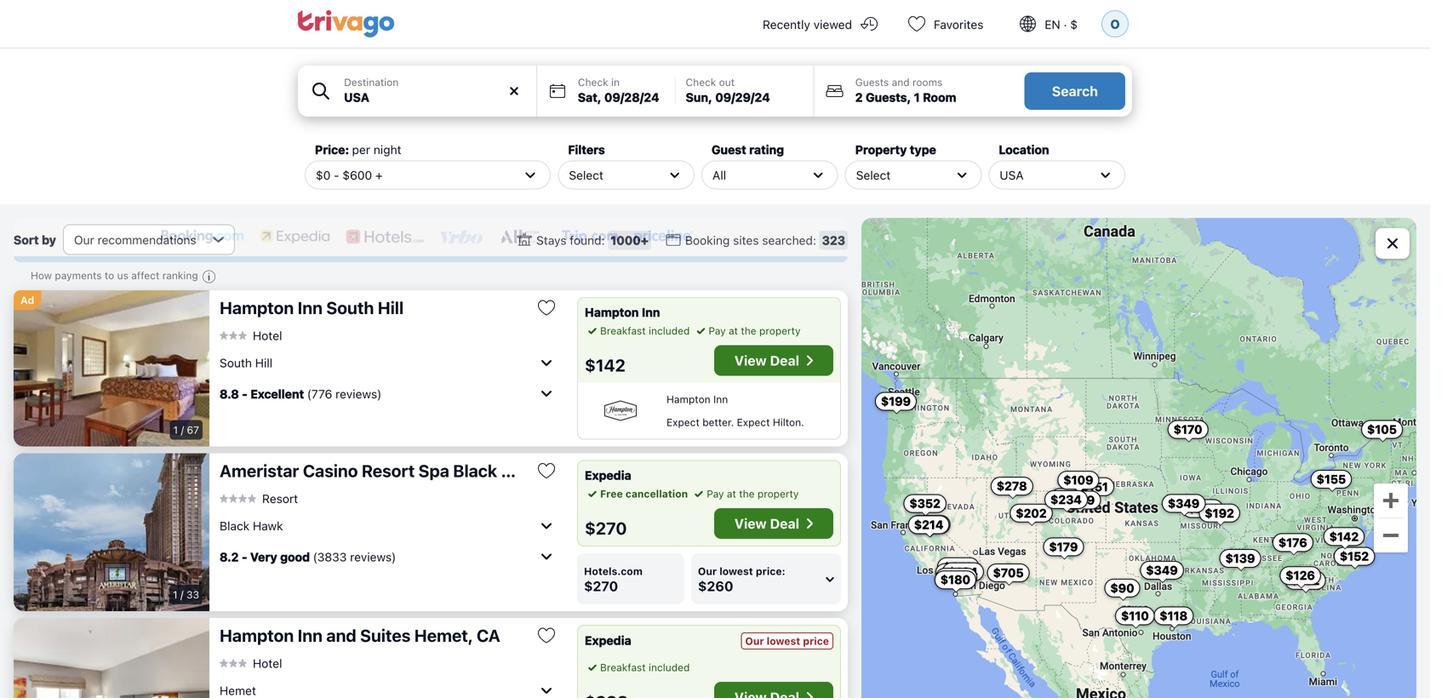 Task type: describe. For each thing, give the bounding box(es) containing it.
$105 button
[[1361, 420, 1403, 439]]

expedia image
[[259, 228, 331, 245]]

included for second breakfast included button from the top of the page
[[649, 662, 690, 673]]

our lowest price: $260
[[698, 565, 786, 594]]

resort inside "button"
[[262, 491, 298, 506]]

accor image
[[499, 228, 547, 245]]

inn down 1000+
[[642, 305, 660, 319]]

0 horizontal spatial $142
[[585, 355, 626, 375]]

ameristar casino resort spa black hawk, (black hawk, usa) image
[[14, 453, 209, 611]]

$118 button
[[1154, 607, 1194, 625]]

1 hotel button from the top
[[220, 328, 282, 343]]

1 vertical spatial $349 button
[[1140, 561, 1184, 580]]

recently viewed button
[[742, 0, 893, 48]]

clear image
[[506, 83, 522, 99]]

price:
[[315, 143, 349, 157]]

$229
[[1064, 493, 1095, 507]]

$199 button
[[875, 392, 917, 411]]

$151 button
[[1075, 477, 1114, 496]]

stays found: 1000+
[[536, 233, 649, 247]]

0 horizontal spatial $214 button
[[908, 515, 950, 534]]

black hawk
[[220, 519, 283, 533]]

pay at the property button for $142
[[693, 323, 801, 338]]

$90
[[1111, 581, 1135, 595]]

$170
[[1174, 422, 1203, 436]]

property
[[855, 143, 907, 157]]

payments
[[55, 269, 102, 281]]

33
[[186, 589, 199, 601]]

(3833
[[313, 550, 347, 564]]

south inside south hill button
[[220, 356, 252, 370]]

resort inside button
[[362, 461, 415, 481]]

good
[[280, 550, 310, 564]]

ad button
[[14, 290, 41, 310]]

8.2 - very good (3833 reviews)
[[220, 550, 396, 564]]

o
[[1111, 17, 1120, 31]]

0 vertical spatial reviews)
[[336, 387, 382, 401]]

$214 for rightmost $214 button
[[1188, 501, 1218, 515]]

2 expect from the left
[[737, 416, 770, 428]]

breakfast included for second breakfast included button from the top of the page
[[600, 662, 690, 673]]

ameristar
[[220, 461, 299, 481]]

by
[[42, 233, 56, 247]]

trip.com image
[[560, 228, 619, 245]]

pay at the property for $270
[[707, 488, 799, 500]]

black hawk button
[[220, 512, 557, 539]]

1 for ameristar casino resort spa black hawk
[[173, 589, 178, 601]]

black inside button
[[220, 519, 250, 533]]

0 horizontal spatial hill
[[255, 356, 272, 370]]

323
[[822, 233, 845, 247]]

resort button
[[220, 491, 298, 506]]

/ for ameristar casino resort spa black hawk
[[180, 589, 184, 601]]

$202 button
[[1010, 504, 1053, 523]]

pay at the property for $142
[[709, 325, 801, 337]]

inn inside button
[[298, 625, 323, 645]]

$199
[[881, 394, 911, 408]]

sort
[[14, 233, 39, 247]]

searched:
[[762, 233, 816, 247]]

$0 - $600 +
[[316, 168, 383, 182]]

pay for $142
[[709, 325, 726, 337]]

$193
[[942, 570, 971, 584]]

hampton inn south hill button
[[220, 297, 523, 318]]

2 breakfast from the top
[[600, 662, 646, 673]]

guests and rooms 2 guests, 1 room
[[855, 76, 957, 104]]

1 horizontal spatial $152 button
[[1334, 547, 1375, 566]]

1 vertical spatial reviews)
[[350, 550, 396, 564]]

hilton.
[[773, 416, 804, 428]]

$126
[[1286, 568, 1315, 583]]

(776
[[307, 387, 332, 401]]

type
[[910, 143, 936, 157]]

$260
[[698, 578, 734, 594]]

1000+
[[611, 233, 649, 247]]

$0
[[316, 168, 331, 182]]

found:
[[570, 233, 605, 247]]

$318 button
[[909, 515, 951, 534]]

and inside button
[[326, 625, 356, 645]]

hampton up better.
[[667, 393, 711, 405]]

pay at the property button for $270
[[692, 486, 799, 501]]

$179 button
[[1043, 538, 1084, 556]]

hampton inside hampton inn and suites hemet, ca button
[[220, 625, 294, 645]]

favorites link
[[893, 0, 1004, 48]]

- for ameristar
[[242, 550, 247, 564]]

usa
[[1000, 168, 1024, 182]]

select for filters
[[569, 168, 604, 182]]

our for our lowest price
[[745, 635, 764, 647]]

$109
[[1064, 473, 1094, 487]]

booking.com image
[[160, 228, 245, 245]]

recently
[[763, 17, 810, 32]]

$142 button
[[1324, 527, 1365, 546]]

$118
[[1160, 609, 1188, 623]]

$176 button
[[1273, 533, 1314, 552]]

$192 button
[[1199, 504, 1240, 523]]

$180 button
[[935, 571, 977, 589]]

view deal button for $142
[[714, 345, 834, 376]]

$105
[[1367, 422, 1397, 436]]

per
[[352, 143, 370, 157]]

$151
[[1081, 480, 1108, 494]]

0 horizontal spatial $270 button
[[937, 557, 980, 576]]

1 inside guests and rooms 2 guests, 1 room
[[914, 90, 920, 104]]

rating
[[749, 143, 784, 157]]

$214 for the left $214 button
[[914, 518, 944, 532]]

$
[[1070, 17, 1078, 32]]

check in sat, 09/28/24
[[578, 76, 659, 104]]

hampton inn and suites hemet, ca button
[[220, 625, 523, 646]]

0 vertical spatial $270 button
[[1051, 488, 1093, 507]]

the for $142
[[741, 325, 757, 337]]

$176
[[1279, 535, 1308, 550]]

en · $ button
[[1004, 0, 1098, 48]]

2 hotel from the top
[[253, 656, 282, 670]]

$132
[[1291, 573, 1320, 587]]

vrbo image
[[439, 228, 485, 245]]

view deal button for $270
[[714, 508, 834, 539]]

$192
[[1205, 506, 1234, 520]]

night
[[374, 143, 401, 157]]

$349 for bottommost $349 'button'
[[1146, 563, 1178, 577]]

$270 inside hotels.com $270
[[584, 578, 618, 594]]

booking sites searched: 323
[[685, 233, 845, 247]]

spa
[[419, 461, 449, 481]]

hemet,
[[414, 625, 473, 645]]

0 vertical spatial hill
[[378, 298, 404, 318]]

guests
[[855, 76, 889, 88]]

hawk inside button
[[253, 519, 283, 533]]

$234 button
[[1045, 490, 1088, 509]]

$705 button
[[987, 564, 1030, 582]]

$193 button
[[936, 568, 977, 587]]

hawk inside button
[[501, 461, 546, 481]]

8.8
[[220, 387, 239, 401]]

viewed
[[814, 17, 852, 32]]

1 expect from the left
[[667, 416, 700, 428]]

$139 button
[[1220, 549, 1261, 568]]

at for $270
[[727, 488, 736, 500]]

hampton inside 'hampton inn south hill' button
[[220, 298, 294, 318]]

view for $142
[[735, 352, 767, 369]]

$132 button
[[1285, 571, 1326, 590]]

8.2
[[220, 550, 239, 564]]

all
[[713, 168, 726, 182]]

breakfast included for second breakfast included button from the bottom
[[600, 325, 690, 337]]

guest rating
[[712, 143, 784, 157]]

hampton inn and suites hemet, ca, (hemet, usa) image
[[14, 618, 209, 698]]

filters
[[568, 143, 605, 157]]



Task type: locate. For each thing, give the bounding box(es) containing it.
2 select from the left
[[856, 168, 891, 182]]

free cancellation button
[[585, 486, 688, 501]]

1 view deal button from the top
[[714, 345, 834, 376]]

1
[[914, 90, 920, 104], [173, 424, 178, 436], [173, 589, 178, 601]]

67
[[187, 424, 199, 436]]

resort left spa
[[362, 461, 415, 481]]

0 vertical spatial pay
[[709, 325, 726, 337]]

0 vertical spatial at
[[729, 325, 738, 337]]

$214 button down $352 button at the right
[[908, 515, 950, 534]]

reviews) down black hawk button
[[350, 550, 396, 564]]

1 vertical spatial breakfast included
[[600, 662, 690, 673]]

hotel button up hemet
[[220, 656, 282, 671]]

0 vertical spatial expedia
[[585, 468, 631, 482]]

guests,
[[866, 90, 911, 104]]

1 horizontal spatial check
[[686, 76, 716, 88]]

included for second breakfast included button from the bottom
[[649, 325, 690, 337]]

1 expedia from the top
[[585, 468, 631, 482]]

0 horizontal spatial $152
[[947, 565, 976, 579]]

0 horizontal spatial $214
[[914, 518, 944, 532]]

0 horizontal spatial $152 button
[[941, 563, 982, 582]]

guest
[[712, 143, 746, 157]]

pay for $270
[[707, 488, 724, 500]]

- right 8.2
[[242, 550, 247, 564]]

1 vertical spatial lowest
[[767, 635, 801, 647]]

2
[[855, 90, 863, 104]]

location
[[999, 143, 1049, 157]]

0 vertical spatial /
[[181, 424, 184, 436]]

hampton inn down 1000+
[[585, 305, 660, 319]]

0 vertical spatial breakfast
[[600, 325, 646, 337]]

free
[[600, 488, 623, 500]]

1 vertical spatial deal
[[770, 516, 799, 532]]

1 vertical spatial resort
[[262, 491, 298, 506]]

2 breakfast included from the top
[[600, 662, 690, 673]]

2 deal from the top
[[770, 516, 799, 532]]

0 vertical spatial hotel
[[253, 328, 282, 342]]

deal up price:
[[770, 516, 799, 532]]

view deal up price:
[[735, 516, 799, 532]]

0 vertical spatial the
[[741, 325, 757, 337]]

expedia
[[585, 468, 631, 482], [585, 633, 631, 647]]

inn
[[298, 298, 323, 318], [642, 305, 660, 319], [714, 393, 728, 405], [298, 625, 323, 645]]

0 vertical spatial south
[[326, 298, 374, 318]]

0 vertical spatial -
[[334, 168, 339, 182]]

cancellation
[[626, 488, 688, 500]]

1 left 67
[[173, 424, 178, 436]]

en
[[1045, 17, 1061, 32]]

1 vertical spatial view deal
[[735, 516, 799, 532]]

$142 inside $142 button
[[1330, 529, 1359, 543]]

0 vertical spatial hotel button
[[220, 328, 282, 343]]

select for property type
[[856, 168, 891, 182]]

excellent
[[251, 387, 304, 401]]

view deal button up hilton.
[[714, 345, 834, 376]]

1 vertical spatial pay
[[707, 488, 724, 500]]

2 vertical spatial -
[[242, 550, 247, 564]]

2 expedia from the top
[[585, 633, 631, 647]]

1 vertical spatial breakfast included button
[[585, 660, 690, 675]]

1 vertical spatial 1
[[173, 424, 178, 436]]

in
[[611, 76, 620, 88]]

$318
[[915, 517, 945, 531]]

1 vertical spatial at
[[727, 488, 736, 500]]

hill up the excellent
[[255, 356, 272, 370]]

1 horizontal spatial $142
[[1330, 529, 1359, 543]]

our up the $260
[[698, 565, 717, 577]]

1 vertical spatial south
[[220, 356, 252, 370]]

expedia up "free"
[[585, 468, 631, 482]]

lowest for our lowest price: $260
[[720, 565, 753, 577]]

- right 8.8
[[242, 387, 248, 401]]

ranking
[[162, 269, 198, 281]]

$142 right "$176"
[[1330, 529, 1359, 543]]

1 horizontal spatial resort
[[362, 461, 415, 481]]

1 horizontal spatial lowest
[[767, 635, 801, 647]]

south up south hill button
[[326, 298, 374, 318]]

1 horizontal spatial our
[[745, 635, 764, 647]]

0 vertical spatial view deal button
[[714, 345, 834, 376]]

search button
[[1025, 72, 1126, 110]]

1 vertical spatial /
[[180, 589, 184, 601]]

0 vertical spatial $349 button
[[1162, 494, 1206, 513]]

check
[[578, 76, 608, 88], [686, 76, 716, 88]]

hampton inn south hill, (south hill, usa) image
[[14, 290, 209, 447]]

1 vertical spatial hampton inn
[[667, 393, 728, 405]]

1 vertical spatial pay at the property button
[[692, 486, 799, 501]]

1 view deal from the top
[[735, 352, 799, 369]]

stays
[[536, 233, 567, 247]]

at for $142
[[729, 325, 738, 337]]

deal up hilton.
[[770, 352, 799, 369]]

1 horizontal spatial select
[[856, 168, 891, 182]]

Destination search field
[[344, 89, 526, 106]]

and up guests,
[[892, 76, 910, 88]]

hotel button up south hill
[[220, 328, 282, 343]]

$142 up hampton inn image
[[585, 355, 626, 375]]

0 vertical spatial hawk
[[501, 461, 546, 481]]

0 vertical spatial property
[[759, 325, 801, 337]]

1 vertical spatial black
[[220, 519, 250, 533]]

2 hotel button from the top
[[220, 656, 282, 671]]

hampton up hemet
[[220, 625, 294, 645]]

priceline image
[[633, 228, 695, 245]]

view up expect better. expect hilton.
[[735, 352, 767, 369]]

+
[[375, 168, 383, 182]]

sites
[[733, 233, 759, 247]]

view deal up hilton.
[[735, 352, 799, 369]]

1 vertical spatial $349
[[1146, 563, 1178, 577]]

1 horizontal spatial south
[[326, 298, 374, 318]]

pay
[[709, 325, 726, 337], [707, 488, 724, 500]]

$238 button
[[936, 563, 979, 582]]

price: per night
[[315, 143, 401, 157]]

inn left suites
[[298, 625, 323, 645]]

1 vertical spatial hotel
[[253, 656, 282, 670]]

1 horizontal spatial $214
[[1188, 501, 1218, 515]]

property for $142
[[759, 325, 801, 337]]

hampton inn up better.
[[667, 393, 728, 405]]

1 breakfast included from the top
[[600, 325, 690, 337]]

resort
[[362, 461, 415, 481], [262, 491, 298, 506]]

1 horizontal spatial $152
[[1340, 549, 1369, 563]]

rooms
[[913, 76, 943, 88]]

0 vertical spatial resort
[[362, 461, 415, 481]]

hotels.com
[[584, 565, 643, 577]]

sat,
[[578, 90, 602, 104]]

$349 up $118
[[1146, 563, 1178, 577]]

hotels.com image
[[345, 228, 425, 245]]

our inside our lowest price: $260
[[698, 565, 717, 577]]

ca
[[477, 625, 500, 645]]

$352 button
[[904, 494, 947, 513]]

8.8 - excellent (776 reviews)
[[220, 387, 382, 401]]

hotel up south hill
[[253, 328, 282, 342]]

/ left 67
[[181, 424, 184, 436]]

sun,
[[686, 90, 712, 104]]

1 vertical spatial our
[[745, 635, 764, 647]]

favorites
[[934, 17, 984, 32]]

inn up better.
[[714, 393, 728, 405]]

check inside check in sat, 09/28/24
[[578, 76, 608, 88]]

the for $270
[[739, 488, 755, 500]]

0 horizontal spatial our
[[698, 565, 717, 577]]

1 vertical spatial and
[[326, 625, 356, 645]]

trivago logo image
[[298, 10, 395, 37]]

black right spa
[[453, 461, 497, 481]]

1 vertical spatial property
[[758, 488, 799, 500]]

view deal for $270
[[735, 516, 799, 532]]

1 horizontal spatial $270 button
[[1051, 488, 1093, 507]]

0 vertical spatial pay at the property button
[[693, 323, 801, 338]]

1 breakfast from the top
[[600, 325, 646, 337]]

$349 button down the $170 button
[[1162, 494, 1206, 513]]

hampton down 1000+
[[585, 305, 639, 319]]

$349 for the topmost $349 'button'
[[1168, 496, 1200, 510]]

view deal button up price:
[[714, 508, 834, 539]]

expect
[[667, 416, 700, 428], [737, 416, 770, 428]]

$352
[[910, 496, 941, 511]]

breakfast
[[600, 325, 646, 337], [600, 662, 646, 673]]

$349 button up $118
[[1140, 561, 1184, 580]]

0 vertical spatial included
[[649, 325, 690, 337]]

1 check from the left
[[578, 76, 608, 88]]

$229 button
[[1058, 491, 1101, 510]]

inn down "expedia" image on the left top
[[298, 298, 323, 318]]

$170 button
[[1168, 420, 1209, 439]]

0 vertical spatial our
[[698, 565, 717, 577]]

$349
[[1168, 496, 1200, 510], [1146, 563, 1178, 577]]

1 horizontal spatial black
[[453, 461, 497, 481]]

0 vertical spatial $349
[[1168, 496, 1200, 510]]

black
[[453, 461, 497, 481], [220, 519, 250, 533]]

south hill button
[[220, 349, 557, 376]]

1 vertical spatial $270 button
[[937, 557, 980, 576]]

black up 8.2
[[220, 519, 250, 533]]

Destination field
[[298, 66, 536, 117]]

check for sun,
[[686, 76, 716, 88]]

1 vertical spatial expedia
[[585, 633, 631, 647]]

hotel up hemet
[[253, 656, 282, 670]]

0 horizontal spatial lowest
[[720, 565, 753, 577]]

lowest left price
[[767, 635, 801, 647]]

check inside "check out sun, 09/29/24"
[[686, 76, 716, 88]]

- right $0
[[334, 168, 339, 182]]

0 horizontal spatial and
[[326, 625, 356, 645]]

1 vertical spatial hawk
[[253, 519, 283, 533]]

hawk
[[501, 461, 546, 481], [253, 519, 283, 533]]

1 select from the left
[[569, 168, 604, 182]]

o button
[[1098, 0, 1132, 48]]

hotels.com $270
[[584, 565, 643, 594]]

1 vertical spatial $152
[[947, 565, 976, 579]]

1 vertical spatial hotel button
[[220, 656, 282, 671]]

1 left 33
[[173, 589, 178, 601]]

hampton
[[220, 298, 294, 318], [585, 305, 639, 319], [667, 393, 711, 405], [220, 625, 294, 645]]

very
[[250, 550, 277, 564]]

0 vertical spatial 1
[[914, 90, 920, 104]]

0 vertical spatial $142
[[585, 355, 626, 375]]

1 vertical spatial view
[[735, 516, 767, 532]]

/ for hampton inn south hill
[[181, 424, 184, 436]]

inn inside button
[[298, 298, 323, 318]]

our left price
[[745, 635, 764, 647]]

2 view deal button from the top
[[714, 508, 834, 539]]

deal for $142
[[770, 352, 799, 369]]

1 vertical spatial pay at the property
[[707, 488, 799, 500]]

0 vertical spatial view
[[735, 352, 767, 369]]

/ left 33
[[180, 589, 184, 601]]

- for hampton
[[242, 387, 248, 401]]

0 vertical spatial deal
[[770, 352, 799, 369]]

and left suites
[[326, 625, 356, 645]]

1 for hampton inn south hill
[[173, 424, 178, 436]]

hill up south hill button
[[378, 298, 404, 318]]

0 vertical spatial view deal
[[735, 352, 799, 369]]

1 included from the top
[[649, 325, 690, 337]]

·
[[1064, 17, 1067, 32]]

hemet button
[[220, 677, 557, 698]]

south inside 'hampton inn south hill' button
[[326, 298, 374, 318]]

$270 button
[[1051, 488, 1093, 507], [937, 557, 980, 576]]

lowest for our lowest price
[[767, 635, 801, 647]]

property for $270
[[758, 488, 799, 500]]

$278
[[997, 479, 1027, 493]]

price
[[803, 635, 829, 647]]

and inside guests and rooms 2 guests, 1 room
[[892, 76, 910, 88]]

$234
[[1051, 492, 1082, 507]]

1 vertical spatial view deal button
[[714, 508, 834, 539]]

0 vertical spatial black
[[453, 461, 497, 481]]

recently viewed
[[763, 17, 852, 32]]

check up sat,
[[578, 76, 608, 88]]

$214 button up $139 button
[[1182, 499, 1224, 518]]

1 vertical spatial hill
[[255, 356, 272, 370]]

1 horizontal spatial hampton inn
[[667, 393, 728, 405]]

view for $270
[[735, 516, 767, 532]]

1 vertical spatial -
[[242, 387, 248, 401]]

price:
[[756, 565, 786, 577]]

expedia down hotels.com $270
[[585, 633, 631, 647]]

black inside button
[[453, 461, 497, 481]]

ameristar casino resort spa black hawk
[[220, 461, 546, 481]]

1 horizontal spatial $214 button
[[1182, 499, 1224, 518]]

the
[[741, 325, 757, 337], [739, 488, 755, 500]]

our for our lowest price: $260
[[698, 565, 717, 577]]

0 vertical spatial lowest
[[720, 565, 753, 577]]

2 check from the left
[[686, 76, 716, 88]]

1 hotel from the top
[[253, 328, 282, 342]]

select down the filters
[[569, 168, 604, 182]]

lowest up the $260
[[720, 565, 753, 577]]

room
[[923, 90, 957, 104]]

1 vertical spatial $214
[[914, 518, 944, 532]]

1 horizontal spatial hawk
[[501, 461, 546, 481]]

0 horizontal spatial expect
[[667, 416, 700, 428]]

booking
[[685, 233, 730, 247]]

1 vertical spatial included
[[649, 662, 690, 673]]

0 vertical spatial hampton inn
[[585, 305, 660, 319]]

lowest inside our lowest price: $260
[[720, 565, 753, 577]]

check up sun,
[[686, 76, 716, 88]]

2 view from the top
[[735, 516, 767, 532]]

reviews) right (776
[[336, 387, 382, 401]]

2 included from the top
[[649, 662, 690, 673]]

$126 button
[[1280, 566, 1321, 585]]

1 deal from the top
[[770, 352, 799, 369]]

ameristar casino resort spa black hawk button
[[220, 460, 546, 481]]

$155 button
[[1311, 470, 1352, 489]]

0 vertical spatial $214
[[1188, 501, 1218, 515]]

expect left hilton.
[[737, 416, 770, 428]]

2 vertical spatial 1
[[173, 589, 178, 601]]

out
[[719, 76, 735, 88]]

hampton up south hill
[[220, 298, 294, 318]]

view up price:
[[735, 516, 767, 532]]

south up 8.8
[[220, 356, 252, 370]]

expect left better.
[[667, 416, 700, 428]]

hampton inn south hill
[[220, 298, 404, 318]]

$349 left $192
[[1168, 496, 1200, 510]]

breakfast included
[[600, 325, 690, 337], [600, 662, 690, 673]]

hotel button
[[220, 328, 282, 343], [220, 656, 282, 671]]

1 breakfast included button from the top
[[585, 323, 690, 338]]

1 down rooms
[[914, 90, 920, 104]]

$202
[[1016, 506, 1047, 520]]

hampton inn image
[[585, 399, 656, 423]]

0 horizontal spatial hawk
[[253, 519, 283, 533]]

reviews)
[[336, 387, 382, 401], [350, 550, 396, 564]]

09/29/24
[[715, 90, 770, 104]]

1 vertical spatial $142
[[1330, 529, 1359, 543]]

affect
[[131, 269, 159, 281]]

search
[[1052, 83, 1098, 99]]

1 horizontal spatial hill
[[378, 298, 404, 318]]

1 view from the top
[[735, 352, 767, 369]]

check for sat,
[[578, 76, 608, 88]]

select down property
[[856, 168, 891, 182]]

2 view deal from the top
[[735, 516, 799, 532]]

1 horizontal spatial expect
[[737, 416, 770, 428]]

lowest
[[720, 565, 753, 577], [767, 635, 801, 647]]

0 horizontal spatial resort
[[262, 491, 298, 506]]

0 horizontal spatial black
[[220, 519, 250, 533]]

suites
[[360, 625, 411, 645]]

0 horizontal spatial hampton inn
[[585, 305, 660, 319]]

resort down ameristar in the bottom of the page
[[262, 491, 298, 506]]

our
[[698, 565, 717, 577], [745, 635, 764, 647]]

$134 button
[[942, 563, 984, 581]]

1 vertical spatial breakfast
[[600, 662, 646, 673]]

0 vertical spatial $152
[[1340, 549, 1369, 563]]

1 horizontal spatial and
[[892, 76, 910, 88]]

view deal for $142
[[735, 352, 799, 369]]

map region
[[862, 218, 1417, 698]]

2 breakfast included button from the top
[[585, 660, 690, 675]]

deal for $270
[[770, 516, 799, 532]]



Task type: vqa. For each thing, say whether or not it's contained in the screenshot.
Vrbo image
yes



